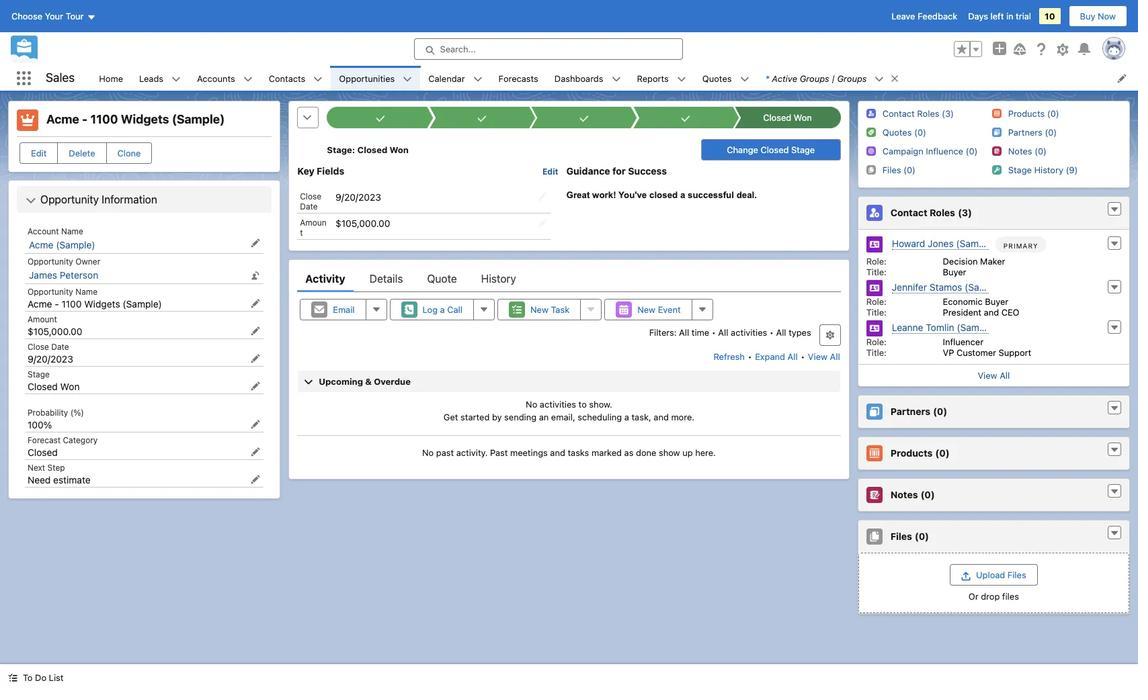 Task type: vqa. For each thing, say whether or not it's contained in the screenshot.
here.
yes



Task type: locate. For each thing, give the bounding box(es) containing it.
buyer
[[943, 267, 967, 278], [985, 297, 1009, 307]]

title: down 'leanne tomlin (sample)' image
[[867, 348, 887, 358]]

jennifer stamos (sample)
[[892, 282, 1004, 293]]

activities up refresh
[[731, 327, 767, 338]]

text default image inside dashboards list item
[[612, 74, 621, 84]]

(sample)
[[172, 112, 225, 126], [956, 238, 996, 249], [56, 239, 95, 251], [965, 282, 1004, 293], [123, 299, 162, 310], [957, 322, 996, 334]]

0 horizontal spatial activities
[[540, 399, 576, 410]]

0 horizontal spatial view
[[808, 352, 828, 362]]

all right time
[[718, 327, 729, 338]]

campaign
[[883, 146, 924, 157]]

title: up 'leanne tomlin (sample)' image
[[867, 307, 887, 318]]

clone
[[117, 148, 141, 159]]

forecast
[[28, 436, 61, 446]]

groups left the |
[[800, 73, 830, 84]]

view all link down vp customer support
[[858, 364, 1130, 387]]

calendar
[[429, 73, 465, 84]]

and right task,
[[654, 412, 669, 423]]

t
[[300, 228, 303, 238]]

1 vertical spatial a
[[440, 304, 445, 315]]

1 vertical spatial won
[[390, 145, 409, 155]]

1 horizontal spatial groups
[[837, 73, 867, 84]]

stage down notes (0) link
[[1008, 165, 1032, 175]]

2 horizontal spatial a
[[680, 190, 685, 200]]

0 vertical spatial view
[[808, 352, 828, 362]]

all right the expand
[[788, 352, 798, 362]]

closed up change closed stage button
[[763, 112, 792, 123]]

*
[[766, 73, 770, 84]]

1 horizontal spatial files
[[1008, 570, 1027, 581]]

forecasts
[[499, 73, 538, 84]]

1100
[[90, 112, 118, 126], [61, 299, 82, 310]]

contact
[[883, 108, 915, 119], [891, 207, 928, 219]]

contact for contact roles (3)
[[891, 207, 928, 219]]

no up sending
[[526, 399, 537, 410]]

a inside no activities to show. get started by sending an email, scheduling a task, and more.
[[625, 412, 629, 423]]

text default image inside opportunity information dropdown button
[[26, 196, 36, 207]]

files (0)
[[883, 165, 916, 175]]

2 horizontal spatial won
[[794, 112, 812, 123]]

view down types
[[808, 352, 828, 362]]

opportunity for opportunity name
[[28, 287, 73, 297]]

2 role: from the top
[[867, 297, 887, 307]]

1 horizontal spatial 9/20/2023
[[336, 191, 381, 203]]

3 role: from the top
[[867, 337, 887, 348]]

1 vertical spatial acme
[[29, 239, 53, 251]]

upload
[[976, 570, 1005, 581]]

view
[[808, 352, 828, 362], [978, 370, 998, 381]]

0 vertical spatial date
[[300, 202, 318, 212]]

- up delete
[[82, 112, 88, 126]]

0 vertical spatial contact
[[883, 108, 915, 119]]

1 vertical spatial opportunity
[[28, 257, 73, 267]]

close date down amount
[[28, 342, 69, 352]]

1 vertical spatial view
[[978, 370, 998, 381]]

tab list
[[297, 265, 841, 292]]

name for opportunity name
[[75, 287, 98, 297]]

leave feedback
[[892, 11, 958, 22]]

1 horizontal spatial closed won
[[763, 112, 812, 123]]

groups
[[800, 73, 830, 84], [837, 73, 867, 84]]

dashboards list item
[[547, 66, 629, 91]]

(0) for partners (0)
[[933, 406, 948, 418]]

1 vertical spatial $105,000.00
[[28, 326, 82, 338]]

(0) right partners
[[933, 406, 948, 418]]

1 horizontal spatial no
[[526, 399, 537, 410]]

1 horizontal spatial -
[[82, 112, 88, 126]]

1 vertical spatial contact
[[891, 207, 928, 219]]

view all link down types
[[807, 346, 841, 368]]

roles (3)
[[917, 108, 954, 119]]

notes image
[[992, 146, 1002, 156]]

2 vertical spatial title:
[[867, 348, 887, 358]]

close date up amoun
[[300, 191, 321, 212]]

days left in trial
[[968, 11, 1032, 22]]

new left event
[[638, 304, 656, 315]]

amount
[[28, 315, 57, 325]]

delete
[[69, 148, 95, 159]]

1 vertical spatial date
[[51, 342, 69, 352]]

closed right 'change'
[[761, 145, 789, 155]]

closed won
[[763, 112, 812, 123], [28, 381, 80, 393]]

role: for jennifer
[[867, 297, 887, 307]]

0 horizontal spatial buyer
[[943, 267, 967, 278]]

to
[[23, 673, 33, 684]]

campaign influence (0) link
[[883, 146, 978, 157]]

0 horizontal spatial widgets
[[84, 299, 120, 310]]

group
[[954, 41, 982, 57]]

opportunity for opportunity information
[[40, 194, 99, 206]]

partners (0) link
[[1008, 127, 1057, 139]]

files down notes
[[891, 531, 912, 543]]

(0) for products (0)
[[936, 448, 950, 459]]

stage for stage history (9)
[[1008, 165, 1032, 175]]

files
[[1002, 592, 1019, 602]]

(0) right notes
[[921, 490, 935, 501]]

1 horizontal spatial view
[[978, 370, 998, 381]]

0 vertical spatial edit
[[31, 148, 47, 159]]

activity link
[[305, 265, 345, 292]]

0 vertical spatial and
[[984, 307, 999, 318]]

stage down closed won link
[[791, 145, 815, 155]]

2 horizontal spatial and
[[984, 307, 999, 318]]

new
[[531, 304, 549, 315], [638, 304, 656, 315]]

closed right :
[[357, 145, 388, 155]]

and left tasks
[[550, 448, 565, 458]]

0 horizontal spatial a
[[440, 304, 445, 315]]

files up files
[[1008, 570, 1027, 581]]

history (9)
[[1034, 165, 1078, 175]]

1 vertical spatial 1100
[[61, 299, 82, 310]]

contacts list item
[[261, 66, 331, 91]]

1 horizontal spatial won
[[390, 145, 409, 155]]

opportunity up account name
[[40, 194, 99, 206]]

0 vertical spatial close
[[300, 191, 321, 202]]

text default image inside opportunities list item
[[403, 74, 412, 84]]

quotes
[[703, 73, 732, 84]]

amoun t
[[300, 218, 327, 238]]

0 vertical spatial name
[[61, 227, 83, 237]]

1 horizontal spatial 1100
[[90, 112, 118, 126]]

1 horizontal spatial new
[[638, 304, 656, 315]]

0 horizontal spatial view all link
[[807, 346, 841, 368]]

new event
[[638, 304, 681, 315]]

activity.
[[456, 448, 488, 458]]

stage up fields
[[327, 145, 352, 155]]

partners image
[[992, 127, 1002, 137]]

edit stage image
[[251, 382, 260, 391]]

2 new from the left
[[638, 304, 656, 315]]

(0) right products
[[936, 448, 950, 459]]

search... button
[[414, 38, 683, 60]]

text default image inside contacts list item
[[314, 74, 323, 84]]

title: for leanne
[[867, 348, 887, 358]]

edit left guidance
[[543, 167, 558, 177]]

name down peterson
[[75, 287, 98, 297]]

information
[[102, 194, 157, 206]]

1 vertical spatial closed won
[[28, 381, 80, 393]]

acme - 1100 widgets (sample) up clone
[[46, 112, 225, 126]]

howard
[[892, 238, 925, 249]]

a left task,
[[625, 412, 629, 423]]

you've
[[619, 190, 647, 200]]

2 vertical spatial a
[[625, 412, 629, 423]]

acme - 1100 widgets (sample) down peterson
[[28, 299, 162, 310]]

edit opportunity name image
[[251, 299, 260, 309]]

0 horizontal spatial and
[[550, 448, 565, 458]]

1 horizontal spatial a
[[625, 412, 629, 423]]

0 horizontal spatial close date
[[28, 342, 69, 352]]

a right log
[[440, 304, 445, 315]]

0 vertical spatial no
[[526, 399, 537, 410]]

opportunity inside opportunity information dropdown button
[[40, 194, 99, 206]]

no inside no activities to show. get started by sending an email, scheduling a task, and more.
[[526, 399, 537, 410]]

close down amount
[[28, 342, 49, 352]]

quotes (0) link
[[883, 127, 927, 139]]

1 horizontal spatial buyer
[[985, 297, 1009, 307]]

new for new task
[[531, 304, 549, 315]]

1 groups from the left
[[800, 73, 830, 84]]

2 groups from the left
[[837, 73, 867, 84]]

stage for stage
[[28, 370, 50, 380]]

0 vertical spatial activities
[[731, 327, 767, 338]]

1 vertical spatial close date
[[28, 342, 69, 352]]

0 vertical spatial files
[[891, 531, 912, 543]]

view all
[[978, 370, 1010, 381]]

acme right the "opportunity" image
[[46, 112, 79, 126]]

probability (%)
[[28, 408, 84, 418]]

1 horizontal spatial edit
[[543, 167, 558, 177]]

leads
[[139, 73, 163, 84]]

contact roles element
[[858, 196, 1130, 387]]

2 vertical spatial won
[[60, 381, 80, 393]]

1 horizontal spatial and
[[654, 412, 669, 423]]

1 title: from the top
[[867, 267, 887, 278]]

2 vertical spatial role:
[[867, 337, 887, 348]]

reports link
[[629, 66, 677, 91]]

here.
[[695, 448, 716, 458]]

stage history (9) link
[[1008, 165, 1078, 176]]

date up amoun
[[300, 202, 318, 212]]

event
[[658, 304, 681, 315]]

james
[[29, 270, 57, 281]]

1 vertical spatial name
[[75, 287, 98, 297]]

next step
[[28, 463, 65, 473]]

refresh • expand all • view all
[[714, 352, 840, 362]]

upcoming & overdue
[[319, 376, 411, 387]]

tab list containing activity
[[297, 265, 841, 292]]

files image
[[867, 165, 876, 175]]

and inside no activities to show. get started by sending an email, scheduling a task, and more.
[[654, 412, 669, 423]]

0 vertical spatial won
[[794, 112, 812, 123]]

opportunity up "james" at the top left of the page
[[28, 257, 73, 267]]

no for activities
[[526, 399, 537, 410]]

1 horizontal spatial date
[[300, 202, 318, 212]]

leanne
[[892, 322, 924, 334]]

edit forecast category image
[[251, 448, 260, 457]]

0 horizontal spatial edit
[[31, 148, 47, 159]]

text default image inside contact roles element
[[1110, 205, 1120, 215]]

howard jones (sample) image
[[867, 237, 883, 253]]

acme down account
[[29, 239, 53, 251]]

0 vertical spatial a
[[680, 190, 685, 200]]

active
[[772, 73, 798, 84]]

won down * active groups | groups
[[794, 112, 812, 123]]

groups right the |
[[837, 73, 867, 84]]

1 vertical spatial and
[[654, 412, 669, 423]]

$105,000.00 down amount
[[28, 326, 82, 338]]

closed won up change closed stage button
[[763, 112, 812, 123]]

&
[[365, 376, 372, 387]]

contact inside contact roles element
[[891, 207, 928, 219]]

edit down the "opportunity" image
[[31, 148, 47, 159]]

drop
[[981, 592, 1000, 602]]

no left past
[[422, 448, 434, 458]]

0 horizontal spatial $105,000.00
[[28, 326, 82, 338]]

upload files
[[976, 570, 1027, 581]]

(0) down notes (0)
[[915, 531, 929, 543]]

$105,000.00 right amoun
[[336, 218, 390, 229]]

influencer
[[943, 337, 984, 348]]

title: up jennifer stamos (sample) icon at top
[[867, 267, 887, 278]]

closed down 'forecast'
[[28, 447, 58, 459]]

howard jones (sample)
[[892, 238, 996, 249]]

3 title: from the top
[[867, 348, 887, 358]]

text default image inside to do list button
[[8, 674, 17, 683]]

widgets up the clone button
[[121, 112, 169, 126]]

contact up quotes (0)
[[883, 108, 915, 119]]

0 vertical spatial acme
[[46, 112, 79, 126]]

call
[[447, 304, 463, 315]]

0 vertical spatial acme - 1100 widgets (sample)
[[46, 112, 225, 126]]

category
[[63, 436, 98, 446]]

contact up howard
[[891, 207, 928, 219]]

role: for leanne
[[867, 337, 887, 348]]

do
[[35, 673, 46, 684]]

edit probability (%) image
[[251, 420, 260, 430]]

9/20/2023 down fields
[[336, 191, 381, 203]]

1 vertical spatial no
[[422, 448, 434, 458]]

1 horizontal spatial view all link
[[858, 364, 1130, 387]]

1 horizontal spatial $105,000.00
[[336, 218, 390, 229]]

edit next step image
[[251, 475, 260, 485]]

opportunities list item
[[331, 66, 420, 91]]

text default image
[[891, 74, 900, 83], [243, 74, 253, 84], [473, 74, 483, 84], [677, 74, 686, 84], [740, 74, 749, 84], [26, 196, 36, 207], [1110, 205, 1120, 215], [1110, 446, 1120, 455], [8, 674, 17, 683]]

1 vertical spatial close
[[28, 342, 49, 352]]

edit account name image
[[251, 239, 260, 248]]

0 vertical spatial 1100
[[90, 112, 118, 126]]

0 horizontal spatial files
[[891, 531, 912, 543]]

(0) inside 'files' element
[[915, 531, 929, 543]]

1 horizontal spatial close date
[[300, 191, 321, 212]]

1 vertical spatial role:
[[867, 297, 887, 307]]

new left task
[[531, 304, 549, 315]]

0 horizontal spatial new
[[531, 304, 549, 315]]

(%)
[[70, 408, 84, 418]]

products image
[[992, 109, 1002, 118]]

• right time
[[712, 327, 716, 338]]

1 new from the left
[[531, 304, 549, 315]]

choose your tour
[[11, 11, 84, 22]]

1 vertical spatial 9/20/2023
[[28, 354, 73, 365]]

stage for stage : closed won
[[327, 145, 352, 155]]

-
[[82, 112, 88, 126], [55, 299, 59, 310]]

acme up amount
[[28, 299, 52, 310]]

0 vertical spatial closed won
[[763, 112, 812, 123]]

path options list box
[[327, 107, 841, 128]]

stage up probability
[[28, 370, 50, 380]]

1 role: from the top
[[867, 256, 887, 267]]

date inside close date
[[300, 202, 318, 212]]

quotes link
[[694, 66, 740, 91]]

9/20/2023 down amount
[[28, 354, 73, 365]]

role: down "howard jones (sample)" image
[[867, 256, 887, 267]]

won right :
[[390, 145, 409, 155]]

title:
[[867, 267, 887, 278], [867, 307, 887, 318], [867, 348, 887, 358]]

text default image
[[172, 74, 181, 84], [314, 74, 323, 84], [403, 74, 412, 84], [612, 74, 621, 84], [875, 74, 885, 84], [1110, 404, 1120, 414], [1110, 488, 1120, 497], [1110, 529, 1120, 539]]

- down opportunity name
[[55, 299, 59, 310]]

2 title: from the top
[[867, 307, 887, 318]]

great
[[567, 190, 590, 200]]

0 vertical spatial role:
[[867, 256, 887, 267]]

0 vertical spatial widgets
[[121, 112, 169, 126]]

all left time
[[679, 327, 689, 338]]

accounts link
[[189, 66, 243, 91]]

0 vertical spatial $105,000.00
[[336, 218, 390, 229]]

a inside button
[[440, 304, 445, 315]]

2 vertical spatial opportunity
[[28, 287, 73, 297]]

home
[[99, 73, 123, 84]]

refresh
[[714, 352, 745, 362]]

list item
[[757, 66, 906, 91]]

close date
[[300, 191, 321, 212], [28, 342, 69, 352]]

dashboards link
[[547, 66, 612, 91]]

role: down jennifer stamos (sample) icon at top
[[867, 337, 887, 348]]

as
[[624, 448, 634, 458]]

name up acme (sample) at top left
[[61, 227, 83, 237]]

role: up 'leanne tomlin (sample)' image
[[867, 297, 887, 307]]

widgets down peterson
[[84, 299, 120, 310]]

buyer right economic
[[985, 297, 1009, 307]]

1 vertical spatial activities
[[540, 399, 576, 410]]

a right closed
[[680, 190, 685, 200]]

view down vp customer support
[[978, 370, 998, 381]]

campaign influence (0)
[[883, 146, 978, 157]]

list
[[91, 66, 1138, 91]]

buyer up jennifer stamos (sample)
[[943, 267, 967, 278]]

closed up probability
[[28, 381, 58, 393]]

contact inside contact roles (3) link
[[883, 108, 915, 119]]

1 vertical spatial -
[[55, 299, 59, 310]]

1 horizontal spatial close
[[300, 191, 321, 202]]

• down types
[[801, 352, 805, 362]]

0 horizontal spatial no
[[422, 448, 434, 458]]

opportunity information button
[[19, 189, 269, 210]]

0 vertical spatial title:
[[867, 267, 887, 278]]

won up (%)
[[60, 381, 80, 393]]

opportunity down "james" at the top left of the page
[[28, 287, 73, 297]]

reports list item
[[629, 66, 694, 91]]

activities up "email,"
[[540, 399, 576, 410]]

0 horizontal spatial date
[[51, 342, 69, 352]]

1100 down opportunity name
[[61, 299, 82, 310]]

1 vertical spatial title:
[[867, 307, 887, 318]]

0 horizontal spatial 9/20/2023
[[28, 354, 73, 365]]

0 vertical spatial -
[[82, 112, 88, 126]]

and left ceo
[[984, 307, 999, 318]]

0 horizontal spatial won
[[60, 381, 80, 393]]

edit inside button
[[31, 148, 47, 159]]

account
[[28, 227, 59, 237]]

date down amount
[[51, 342, 69, 352]]

closed won up probability (%)
[[28, 381, 80, 393]]

great work! you've closed a successful deal.
[[567, 190, 757, 200]]

0 horizontal spatial groups
[[800, 73, 830, 84]]

$105,000.00 for amount
[[28, 326, 82, 338]]

text default image inside reports list item
[[677, 74, 686, 84]]

|
[[832, 73, 835, 84]]

text default image inside calendar list item
[[473, 74, 483, 84]]

all down support
[[1000, 370, 1010, 381]]

leanne tomlin (sample) link
[[892, 322, 996, 334]]

0 vertical spatial opportunity
[[40, 194, 99, 206]]

quotes list item
[[694, 66, 757, 91]]

products
[[891, 448, 933, 459]]

list containing home
[[91, 66, 1138, 91]]

0 vertical spatial buyer
[[943, 267, 967, 278]]

text default image inside quotes 'list item'
[[740, 74, 749, 84]]

or drop files
[[969, 592, 1019, 602]]

1100 up delete button
[[90, 112, 118, 126]]

close down key
[[300, 191, 321, 202]]



Task type: describe. For each thing, give the bounding box(es) containing it.
to do list
[[23, 673, 63, 684]]

1 horizontal spatial activities
[[731, 327, 767, 338]]

0 vertical spatial close date
[[300, 191, 321, 212]]

2 vertical spatial acme
[[28, 299, 52, 310]]

days
[[968, 11, 988, 22]]

$105,000.00 for amoun t
[[336, 218, 390, 229]]

opportunity image
[[17, 110, 38, 131]]

• up the expand
[[770, 327, 774, 338]]

left
[[991, 11, 1004, 22]]

accounts list item
[[189, 66, 261, 91]]

reports
[[637, 73, 669, 84]]

sales
[[46, 71, 75, 85]]

closed inside button
[[761, 145, 789, 155]]

log
[[423, 304, 438, 315]]

email button
[[300, 299, 366, 321]]

files element
[[858, 520, 1130, 615]]

(3)
[[958, 207, 972, 219]]

quote
[[427, 273, 457, 285]]

scheduling
[[578, 412, 622, 423]]

1 vertical spatial acme - 1100 widgets (sample)
[[28, 299, 162, 310]]

overdue
[[374, 376, 411, 387]]

log a call button
[[390, 299, 474, 321]]

feedback
[[918, 11, 958, 22]]

estimate
[[53, 475, 91, 486]]

log a call
[[423, 304, 463, 315]]

contacts
[[269, 73, 306, 84]]

buy now
[[1080, 11, 1116, 22]]

stage history image
[[992, 165, 1002, 175]]

all inside view all link
[[1000, 370, 1010, 381]]

closed won inside closed won link
[[763, 112, 812, 123]]

quotes image
[[867, 127, 876, 137]]

calendar list item
[[420, 66, 491, 91]]

president and ceo
[[943, 307, 1020, 318]]

calendar link
[[420, 66, 473, 91]]

0 horizontal spatial 1100
[[61, 299, 82, 310]]

ceo
[[1002, 307, 1020, 318]]

expand all button
[[755, 346, 799, 368]]

maker
[[980, 256, 1006, 267]]

change closed stage
[[727, 145, 815, 155]]

james peterson
[[29, 270, 98, 281]]

roles
[[930, 207, 955, 219]]

contact roles (3)
[[883, 108, 954, 119]]

list item containing *
[[757, 66, 906, 91]]

email,
[[551, 412, 575, 423]]

get
[[444, 412, 458, 423]]

new for new event
[[638, 304, 656, 315]]

leads list item
[[131, 66, 189, 91]]

1 vertical spatial edit
[[543, 167, 558, 177]]

opportunity owner
[[28, 257, 100, 267]]

stage inside button
[[791, 145, 815, 155]]

text default image inside leads list item
[[172, 74, 181, 84]]

no for past
[[422, 448, 434, 458]]

campaign influence image
[[867, 146, 876, 156]]

choose
[[11, 11, 42, 22]]

edit close date image
[[251, 354, 260, 364]]

activity
[[305, 273, 345, 285]]

past
[[436, 448, 454, 458]]

2 vertical spatial and
[[550, 448, 565, 458]]

search...
[[440, 44, 476, 54]]

activities inside no activities to show. get started by sending an email, scheduling a task, and more.
[[540, 399, 576, 410]]

forecast category
[[28, 436, 98, 446]]

your
[[45, 11, 63, 22]]

(0) for files (0)
[[915, 531, 929, 543]]

closed inside the path options list box
[[763, 112, 792, 123]]

text default image inside 'accounts' 'list item'
[[243, 74, 253, 84]]

quote link
[[427, 265, 457, 292]]

edit button
[[19, 143, 58, 164]]

0 vertical spatial 9/20/2023
[[336, 191, 381, 203]]

clone button
[[106, 143, 152, 164]]

james peterson link
[[29, 270, 98, 282]]

success
[[628, 165, 667, 177]]

contact roles (3) link
[[883, 108, 954, 120]]

notes (0)
[[891, 490, 935, 501]]

buy
[[1080, 11, 1096, 22]]

1 vertical spatial widgets
[[84, 299, 120, 310]]

probability
[[28, 408, 68, 418]]

1 vertical spatial buyer
[[985, 297, 1009, 307]]

1 vertical spatial files
[[1008, 570, 1027, 581]]

leanne tomlin (sample) image
[[867, 321, 883, 337]]

contact for contact roles (3)
[[883, 108, 915, 119]]

view inside contact roles element
[[978, 370, 998, 381]]

economic buyer
[[943, 297, 1009, 307]]

support
[[999, 348, 1032, 358]]

0 horizontal spatial closed won
[[28, 381, 80, 393]]

opportunity for opportunity owner
[[28, 257, 73, 267]]

new event button
[[605, 299, 692, 321]]

(0) for notes (0)
[[921, 490, 935, 501]]

name for account name
[[61, 227, 83, 237]]

1 horizontal spatial widgets
[[121, 112, 169, 126]]

closed won link
[[741, 107, 834, 128]]

now
[[1098, 11, 1116, 22]]

up
[[683, 448, 693, 458]]

contact roles (3)
[[891, 207, 972, 219]]

new task
[[531, 304, 570, 315]]

done
[[636, 448, 657, 458]]

vp
[[943, 348, 954, 358]]

tour
[[66, 11, 84, 22]]

contact roles image
[[867, 109, 876, 118]]

peterson
[[60, 270, 98, 281]]

change closed stage button
[[701, 139, 841, 161]]

jennifer stamos (sample) image
[[867, 280, 883, 297]]

filters:
[[649, 327, 677, 338]]

text default image inside list item
[[875, 74, 885, 84]]

leads link
[[131, 66, 172, 91]]

change
[[727, 145, 758, 155]]

text default image inside 'files' element
[[1110, 529, 1120, 539]]

time
[[692, 327, 710, 338]]

0 horizontal spatial close
[[28, 342, 49, 352]]

amoun
[[300, 218, 327, 228]]

won inside closed won link
[[794, 112, 812, 123]]

or
[[969, 592, 979, 602]]

• left the expand
[[748, 352, 752, 362]]

and inside contact roles element
[[984, 307, 999, 318]]

all right expand all button
[[830, 352, 840, 362]]

by
[[492, 412, 502, 423]]

in
[[1007, 11, 1014, 22]]

list
[[49, 673, 63, 684]]

closed
[[650, 190, 678, 200]]

title: for jennifer
[[867, 307, 887, 318]]

filters: all time • all activities • all types
[[649, 327, 811, 338]]

need
[[28, 475, 51, 486]]

next
[[28, 463, 45, 473]]

0 horizontal spatial -
[[55, 299, 59, 310]]

partners (0)
[[1008, 127, 1057, 138]]

leave
[[892, 11, 915, 22]]

all left types
[[776, 327, 786, 338]]

influence (0)
[[926, 146, 978, 157]]

edit amount image
[[251, 327, 260, 336]]

to do list button
[[0, 665, 72, 692]]

products (0) link
[[1008, 108, 1060, 120]]

files (0) link
[[883, 165, 916, 176]]

meetings
[[510, 448, 548, 458]]

tasks
[[568, 448, 589, 458]]

deal.
[[737, 190, 757, 200]]

:
[[352, 145, 355, 155]]

trial
[[1016, 11, 1032, 22]]

fields
[[317, 165, 344, 177]]



